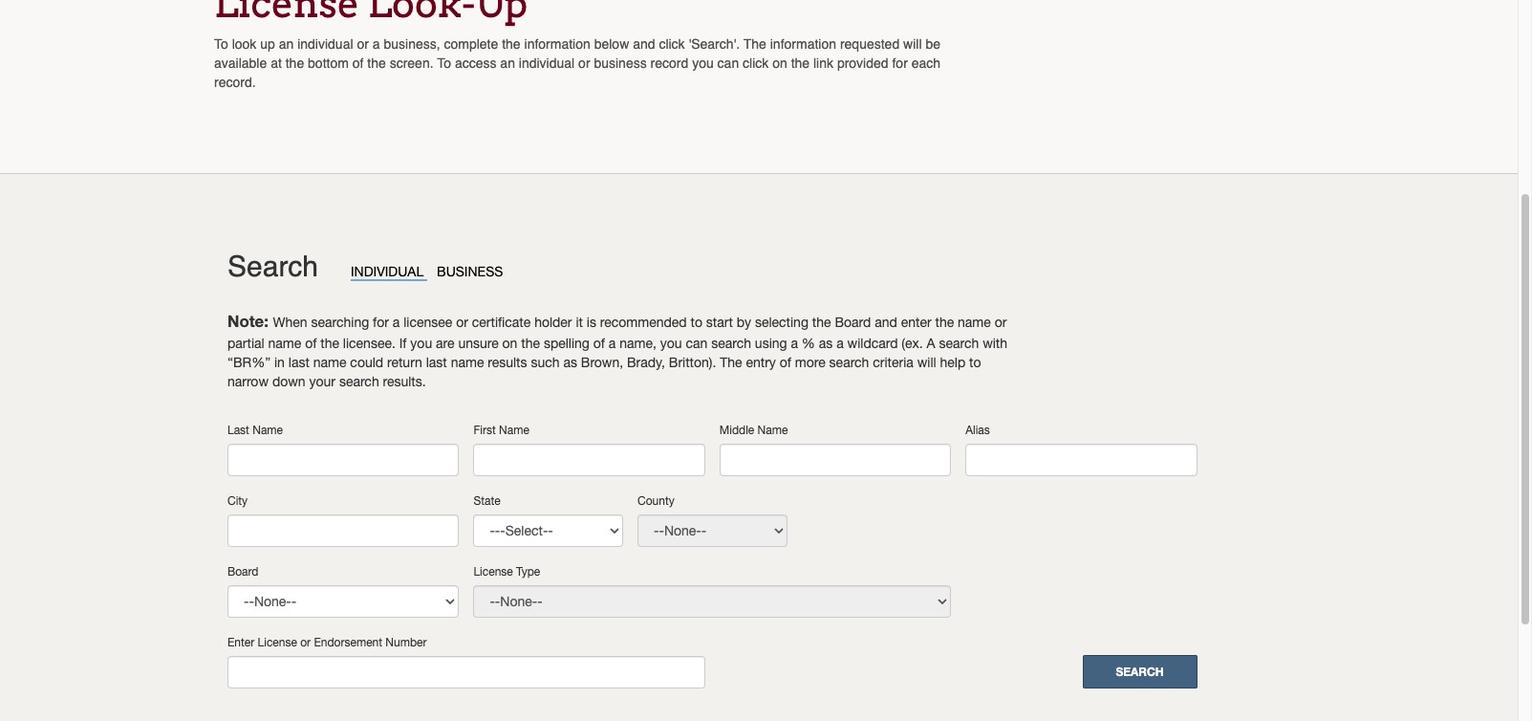 Task type: locate. For each thing, give the bounding box(es) containing it.
or left endorsement
[[300, 636, 311, 650]]

to left start
[[691, 315, 703, 330]]

can
[[718, 55, 739, 71], [686, 336, 708, 351]]

name right middle
[[758, 424, 788, 437]]

0 horizontal spatial for
[[373, 315, 389, 330]]

1 horizontal spatial board
[[835, 315, 871, 330]]

your
[[309, 374, 336, 389]]

when
[[273, 315, 308, 330]]

for inside to look up an individual or a business, complete the information below and click 'search'. the information requested will be available at the bottom of the screen. to access an individual or business record you can click on the link provided for each record.
[[893, 55, 908, 71]]

brady,
[[627, 355, 666, 370]]

spelling
[[544, 336, 590, 351]]

1 vertical spatial as
[[564, 355, 578, 370]]

will
[[904, 36, 922, 52], [918, 355, 937, 370]]

last down are
[[426, 355, 447, 370]]

1 horizontal spatial and
[[875, 315, 898, 330]]

last right in
[[289, 355, 310, 370]]

0 vertical spatial board
[[835, 315, 871, 330]]

1 horizontal spatial you
[[661, 336, 682, 351]]

down
[[272, 374, 306, 389]]

you up britton). in the left of the page
[[661, 336, 682, 351]]

middle
[[720, 424, 755, 437]]

0 vertical spatial as
[[819, 336, 833, 351]]

when searching for a licensee or certificate holder it is recommended to start by selecting the board and enter the name or partial name of the licensee. if you are unsure on the spelling of a name, you can search using a % as a wildcard (ex.  a search with "br%" in last name could return last name results such as brown, brady, britton). the entry of more search criteria will help to narrow down your search results.
[[228, 315, 1008, 389]]

and
[[633, 36, 656, 52], [875, 315, 898, 330]]

0 horizontal spatial individual
[[298, 36, 353, 52]]

the right 'search'.
[[744, 36, 767, 52]]

name for last name
[[253, 424, 283, 437]]

and up wildcard at the top
[[875, 315, 898, 330]]

0 horizontal spatial the
[[720, 355, 743, 370]]

"br%"
[[228, 355, 271, 370]]

of inside to look up an individual or a business, complete the information below and click 'search'. the information requested will be available at the bottom of the screen. to access an individual or business record you can click on the link provided for each record.
[[353, 55, 364, 71]]

certificate
[[472, 315, 531, 330]]

1 vertical spatial and
[[875, 315, 898, 330]]

for
[[893, 55, 908, 71], [373, 315, 389, 330]]

available
[[214, 55, 267, 71]]

if
[[399, 336, 407, 351]]

licensee
[[404, 315, 453, 330]]

information
[[525, 36, 591, 52], [771, 36, 837, 52]]

an right access
[[500, 55, 515, 71]]

you down 'search'.
[[692, 55, 714, 71]]

0 horizontal spatial on
[[503, 336, 518, 351]]

first
[[474, 424, 496, 437]]

could
[[350, 355, 384, 370]]

1 horizontal spatial name
[[499, 424, 530, 437]]

for up licensee.
[[373, 315, 389, 330]]

individual
[[298, 36, 353, 52], [519, 55, 575, 71]]

to left access
[[437, 55, 451, 71]]

or
[[357, 36, 369, 52], [579, 55, 591, 71], [456, 315, 469, 330], [995, 315, 1007, 330], [300, 636, 311, 650]]

search
[[228, 249, 319, 283]]

will down a
[[918, 355, 937, 370]]

0 vertical spatial can
[[718, 55, 739, 71]]

1 horizontal spatial to
[[970, 355, 982, 370]]

1 vertical spatial to
[[437, 55, 451, 71]]

City text field
[[228, 515, 459, 547]]

click up record
[[659, 36, 685, 52]]

of down when
[[305, 336, 317, 351]]

1 horizontal spatial for
[[893, 55, 908, 71]]

0 vertical spatial will
[[904, 36, 922, 52]]

1 horizontal spatial to
[[437, 55, 451, 71]]

0 horizontal spatial last
[[289, 355, 310, 370]]

for left each
[[893, 55, 908, 71]]

1 horizontal spatial information
[[771, 36, 837, 52]]

britton).
[[669, 355, 717, 370]]

name up the with
[[958, 315, 992, 330]]

0 vertical spatial license
[[474, 565, 513, 579]]

on inside the when searching for a licensee or certificate holder it is recommended to start by selecting the board and enter the name or partial name of the licensee. if you are unsure on the spelling of a name, you can search using a % as a wildcard (ex.  a search with "br%" in last name could return last name results such as brown, brady, britton). the entry of more search criteria will help to narrow down your search results.
[[503, 336, 518, 351]]

name for middle name
[[758, 424, 788, 437]]

by
[[737, 315, 752, 330]]

as down spelling
[[564, 355, 578, 370]]

1 horizontal spatial last
[[426, 355, 447, 370]]

1 vertical spatial for
[[373, 315, 389, 330]]

None button
[[1083, 655, 1198, 689]]

to right help
[[970, 355, 982, 370]]

click
[[659, 36, 685, 52], [743, 55, 769, 71]]

business link
[[437, 264, 503, 279]]

1 horizontal spatial individual
[[519, 55, 575, 71]]

to
[[691, 315, 703, 330], [970, 355, 982, 370]]

1 vertical spatial on
[[503, 336, 518, 351]]

0 vertical spatial on
[[773, 55, 788, 71]]

name
[[253, 424, 283, 437], [499, 424, 530, 437], [758, 424, 788, 437]]

search
[[712, 336, 752, 351], [940, 336, 979, 351], [830, 355, 870, 370], [339, 374, 379, 389]]

as right %
[[819, 336, 833, 351]]

the inside to look up an individual or a business, complete the information below and click 'search'. the information requested will be available at the bottom of the screen. to access an individual or business record you can click on the link provided for each record.
[[744, 36, 767, 52]]

for inside the when searching for a licensee or certificate holder it is recommended to start by selecting the board and enter the name or partial name of the licensee. if you are unsure on the spelling of a name, you can search using a % as a wildcard (ex.  a search with "br%" in last name could return last name results such as brown, brady, britton). the entry of more search criteria will help to narrow down your search results.
[[373, 315, 389, 330]]

the left entry
[[720, 355, 743, 370]]

to
[[214, 36, 228, 52], [437, 55, 451, 71]]

board up wildcard at the top
[[835, 315, 871, 330]]

will left be
[[904, 36, 922, 52]]

selecting
[[755, 315, 809, 330]]

recommended
[[600, 315, 687, 330]]

0 vertical spatial click
[[659, 36, 685, 52]]

1 vertical spatial individual
[[519, 55, 575, 71]]

and up business
[[633, 36, 656, 52]]

board up enter
[[228, 565, 259, 579]]

click left link
[[743, 55, 769, 71]]

1 information from the left
[[525, 36, 591, 52]]

1 vertical spatial license
[[258, 636, 297, 650]]

search up help
[[940, 336, 979, 351]]

the
[[744, 36, 767, 52], [720, 355, 743, 370]]

on up results
[[503, 336, 518, 351]]

1 vertical spatial will
[[918, 355, 937, 370]]

board
[[835, 315, 871, 330], [228, 565, 259, 579]]

1 name from the left
[[253, 424, 283, 437]]

0 vertical spatial an
[[279, 36, 294, 52]]

a
[[373, 36, 380, 52], [393, 315, 400, 330], [609, 336, 616, 351], [791, 336, 798, 351], [837, 336, 844, 351]]

0 horizontal spatial to
[[691, 315, 703, 330]]

the left screen.
[[368, 55, 386, 71]]

0 horizontal spatial name
[[253, 424, 283, 437]]

you
[[692, 55, 714, 71], [411, 336, 432, 351], [661, 336, 682, 351]]

0 horizontal spatial can
[[686, 336, 708, 351]]

can down 'search'.
[[718, 55, 739, 71]]

look
[[232, 36, 257, 52]]

3 name from the left
[[758, 424, 788, 437]]

1 horizontal spatial on
[[773, 55, 788, 71]]

0 vertical spatial the
[[744, 36, 767, 52]]

1 horizontal spatial the
[[744, 36, 767, 52]]

a left business,
[[373, 36, 380, 52]]

name right last
[[253, 424, 283, 437]]

an
[[279, 36, 294, 52], [500, 55, 515, 71]]

0 horizontal spatial to
[[214, 36, 228, 52]]

2 horizontal spatial you
[[692, 55, 714, 71]]

license right enter
[[258, 636, 297, 650]]

search down wildcard at the top
[[830, 355, 870, 370]]

an right up
[[279, 36, 294, 52]]

of
[[353, 55, 364, 71], [305, 336, 317, 351], [594, 336, 605, 351], [780, 355, 792, 370]]

you inside to look up an individual or a business, complete the information below and click 'search'. the information requested will be available at the bottom of the screen. to access an individual or business record you can click on the link provided for each record.
[[692, 55, 714, 71]]

1 last from the left
[[289, 355, 310, 370]]

1 vertical spatial the
[[720, 355, 743, 370]]

individual link
[[351, 264, 428, 281]]

screen.
[[390, 55, 434, 71]]

city
[[228, 494, 248, 508]]

license
[[474, 565, 513, 579], [258, 636, 297, 650]]

1 vertical spatial board
[[228, 565, 259, 579]]

criteria
[[873, 355, 914, 370]]

on
[[773, 55, 788, 71], [503, 336, 518, 351]]

county
[[638, 494, 675, 508]]

number
[[386, 636, 427, 650]]

1 horizontal spatial an
[[500, 55, 515, 71]]

2 horizontal spatial name
[[758, 424, 788, 437]]

to left look
[[214, 36, 228, 52]]

last
[[289, 355, 310, 370], [426, 355, 447, 370]]

0 horizontal spatial license
[[258, 636, 297, 650]]

name right first in the left of the page
[[499, 424, 530, 437]]

0 vertical spatial to
[[691, 315, 703, 330]]

individual up bottom
[[298, 36, 353, 52]]

information up link
[[771, 36, 837, 52]]

and inside to look up an individual or a business, complete the information below and click 'search'. the information requested will be available at the bottom of the screen. to access an individual or business record you can click on the link provided for each record.
[[633, 36, 656, 52]]

on left link
[[773, 55, 788, 71]]

0 horizontal spatial and
[[633, 36, 656, 52]]

business,
[[384, 36, 440, 52]]

the inside the when searching for a licensee or certificate holder it is recommended to start by selecting the board and enter the name or partial name of the licensee. if you are unsure on the spelling of a name, you can search using a % as a wildcard (ex.  a search with "br%" in last name could return last name results such as brown, brady, britton). the entry of more search criteria will help to narrow down your search results.
[[720, 355, 743, 370]]

license left type
[[474, 565, 513, 579]]

information left below
[[525, 36, 591, 52]]

a inside to look up an individual or a business, complete the information below and click 'search'. the information requested will be available at the bottom of the screen. to access an individual or business record you can click on the link provided for each record.
[[373, 36, 380, 52]]

on inside to look up an individual or a business, complete the information below and click 'search'. the information requested will be available at the bottom of the screen. to access an individual or business record you can click on the link provided for each record.
[[773, 55, 788, 71]]

2 name from the left
[[499, 424, 530, 437]]

narrow
[[228, 374, 269, 389]]

individual right access
[[519, 55, 575, 71]]

of right bottom
[[353, 55, 364, 71]]

are
[[436, 336, 455, 351]]

0 vertical spatial individual
[[298, 36, 353, 52]]

licensee.
[[343, 336, 396, 351]]

1 vertical spatial can
[[686, 336, 708, 351]]

can up britton). in the left of the page
[[686, 336, 708, 351]]

1 vertical spatial click
[[743, 55, 769, 71]]

a up brown,
[[609, 336, 616, 351]]

0 vertical spatial for
[[893, 55, 908, 71]]

the
[[502, 36, 521, 52], [286, 55, 304, 71], [368, 55, 386, 71], [791, 55, 810, 71], [813, 315, 832, 330], [936, 315, 955, 330], [321, 336, 339, 351], [521, 336, 540, 351]]

board inside the when searching for a licensee or certificate holder it is recommended to start by selecting the board and enter the name or partial name of the licensee. if you are unsure on the spelling of a name, you can search using a % as a wildcard (ex.  a search with "br%" in last name could return last name results such as brown, brady, britton). the entry of more search criteria will help to narrow down your search results.
[[835, 315, 871, 330]]

0 horizontal spatial information
[[525, 36, 591, 52]]

1 horizontal spatial can
[[718, 55, 739, 71]]

in
[[274, 355, 285, 370]]

record.
[[214, 75, 256, 90]]

0 horizontal spatial board
[[228, 565, 259, 579]]

results
[[488, 355, 527, 370]]

1 horizontal spatial as
[[819, 336, 833, 351]]

0 horizontal spatial as
[[564, 355, 578, 370]]

1 horizontal spatial click
[[743, 55, 769, 71]]

0 vertical spatial and
[[633, 36, 656, 52]]

you right if in the left of the page
[[411, 336, 432, 351]]

1 horizontal spatial license
[[474, 565, 513, 579]]



Task type: describe. For each thing, give the bounding box(es) containing it.
at
[[271, 55, 282, 71]]

individual
[[351, 264, 424, 279]]

the right at
[[286, 55, 304, 71]]

%
[[802, 336, 816, 351]]

type
[[516, 565, 540, 579]]

bottom
[[308, 55, 349, 71]]

0 horizontal spatial an
[[279, 36, 294, 52]]

more
[[795, 355, 826, 370]]

with
[[983, 336, 1008, 351]]

record
[[651, 55, 689, 71]]

the down searching
[[321, 336, 339, 351]]

be
[[926, 36, 941, 52]]

will inside the when searching for a licensee or certificate holder it is recommended to start by selecting the board and enter the name or partial name of the licensee. if you are unsure on the spelling of a name, you can search using a % as a wildcard (ex.  a search with "br%" in last name could return last name results such as brown, brady, britton). the entry of more search criteria will help to narrow down your search results.
[[918, 355, 937, 370]]

of up brown,
[[594, 336, 605, 351]]

partial
[[228, 336, 265, 351]]

enter
[[228, 636, 255, 650]]

the up %
[[813, 315, 832, 330]]

2 information from the left
[[771, 36, 837, 52]]

a up if in the left of the page
[[393, 315, 400, 330]]

brown,
[[581, 355, 624, 370]]

middle name
[[720, 424, 788, 437]]

1 vertical spatial to
[[970, 355, 982, 370]]

name up in
[[268, 336, 301, 351]]

'search'.
[[689, 36, 740, 52]]

wildcard
[[848, 336, 898, 351]]

alias
[[966, 424, 990, 437]]

Middle Name text field
[[720, 444, 952, 476]]

will inside to look up an individual or a business, complete the information below and click 'search'. the information requested will be available at the bottom of the screen. to access an individual or business record you can click on the link provided for each record.
[[904, 36, 922, 52]]

can inside to look up an individual or a business, complete the information below and click 'search'. the information requested will be available at the bottom of the screen. to access an individual or business record you can click on the link provided for each record.
[[718, 55, 739, 71]]

entry
[[746, 355, 776, 370]]

a
[[927, 336, 936, 351]]

first name
[[474, 424, 530, 437]]

individual business
[[351, 264, 503, 279]]

to look up an individual or a business, complete the information below and click 'search'. the information requested will be available at the bottom of the screen. to access an individual or business record you can click on the link provided for each record.
[[214, 36, 941, 90]]

the right 'complete'
[[502, 36, 521, 52]]

search down could
[[339, 374, 379, 389]]

access
[[455, 55, 497, 71]]

the left link
[[791, 55, 810, 71]]

endorsement
[[314, 636, 383, 650]]

0 vertical spatial to
[[214, 36, 228, 52]]

state
[[474, 494, 501, 508]]

search down start
[[712, 336, 752, 351]]

a right %
[[837, 336, 844, 351]]

help
[[940, 355, 966, 370]]

unsure
[[458, 336, 499, 351]]

0 horizontal spatial you
[[411, 336, 432, 351]]

provided
[[838, 55, 889, 71]]

return
[[387, 355, 423, 370]]

and inside the when searching for a licensee or certificate holder it is recommended to start by selecting the board and enter the name or partial name of the licensee. if you are unsure on the spelling of a name, you can search using a % as a wildcard (ex.  a search with "br%" in last name could return last name results such as brown, brady, britton). the entry of more search criteria will help to narrow down your search results.
[[875, 315, 898, 330]]

up
[[260, 36, 275, 52]]

a left %
[[791, 336, 798, 351]]

results.
[[383, 374, 426, 389]]

name for first name
[[499, 424, 530, 437]]

is
[[587, 315, 597, 330]]

Enter License or Endorsement Number text field
[[228, 656, 706, 689]]

last
[[228, 424, 249, 437]]

2 last from the left
[[426, 355, 447, 370]]

0 horizontal spatial click
[[659, 36, 685, 52]]

complete
[[444, 36, 499, 52]]

license type
[[474, 565, 540, 579]]

(ex.
[[902, 336, 923, 351]]

link
[[814, 55, 834, 71]]

business
[[437, 264, 503, 279]]

name up your
[[313, 355, 347, 370]]

the up a
[[936, 315, 955, 330]]

or left business
[[579, 55, 591, 71]]

Last Name text field
[[228, 444, 459, 476]]

searching
[[311, 315, 369, 330]]

note:
[[228, 312, 273, 331]]

name down unsure
[[451, 355, 484, 370]]

it
[[576, 315, 583, 330]]

of down using
[[780, 355, 792, 370]]

the up such
[[521, 336, 540, 351]]

name,
[[620, 336, 657, 351]]

business
[[594, 55, 647, 71]]

start
[[707, 315, 733, 330]]

First Name text field
[[474, 444, 706, 476]]

enter
[[901, 315, 932, 330]]

or up the with
[[995, 315, 1007, 330]]

can inside the when searching for a licensee or certificate holder it is recommended to start by selecting the board and enter the name or partial name of the licensee. if you are unsure on the spelling of a name, you can search using a % as a wildcard (ex.  a search with "br%" in last name could return last name results such as brown, brady, britton). the entry of more search criteria will help to narrow down your search results.
[[686, 336, 708, 351]]

1 vertical spatial an
[[500, 55, 515, 71]]

requested
[[840, 36, 900, 52]]

each
[[912, 55, 941, 71]]

Alias text field
[[966, 444, 1198, 476]]

using
[[755, 336, 788, 351]]

such
[[531, 355, 560, 370]]

holder
[[535, 315, 572, 330]]

enter license or endorsement number
[[228, 636, 427, 650]]

last name
[[228, 424, 283, 437]]

or left business,
[[357, 36, 369, 52]]

or up unsure
[[456, 315, 469, 330]]

below
[[594, 36, 629, 52]]



Task type: vqa. For each thing, say whether or not it's contained in the screenshot.
the left the Board
yes



